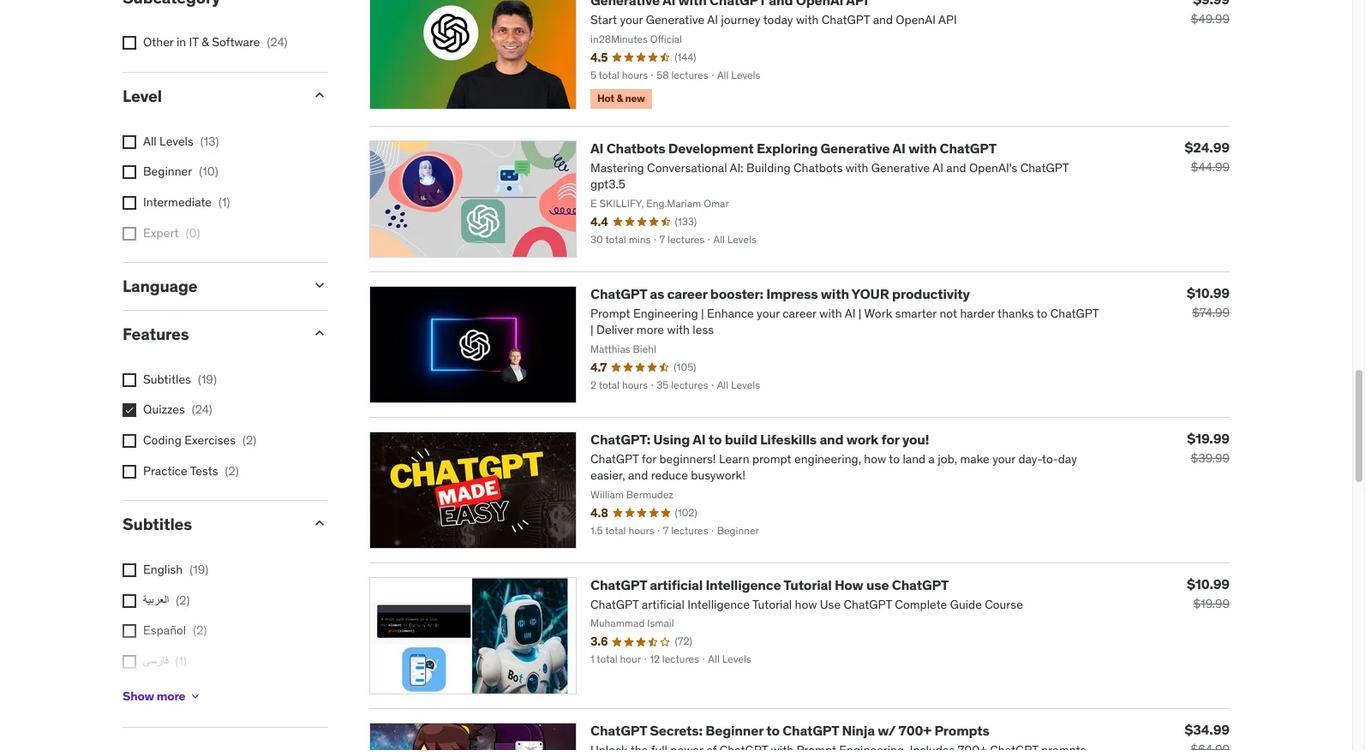 Task type: describe. For each thing, give the bounding box(es) containing it.
beginner (10)
[[143, 164, 218, 180]]

coding
[[143, 433, 182, 448]]

quizzes (24)
[[143, 402, 212, 418]]

for
[[882, 431, 900, 448]]

subtitles (19)
[[143, 372, 217, 387]]

secrets:
[[650, 722, 703, 740]]

coding exercises (2)
[[143, 433, 256, 448]]

1 horizontal spatial ai
[[693, 431, 706, 448]]

chatbots
[[607, 139, 666, 157]]

español
[[143, 623, 186, 639]]

language button
[[123, 276, 297, 297]]

generative
[[821, 139, 890, 157]]

1 vertical spatial beginner
[[706, 722, 764, 740]]

xsmall image for intermediate
[[123, 196, 136, 210]]

how
[[835, 577, 864, 594]]

$49.99
[[1191, 11, 1230, 27]]

xsmall image for español
[[123, 625, 136, 639]]

xsmall image for english
[[123, 564, 136, 578]]

level
[[123, 86, 162, 106]]

chatgpt artificial intelligence tutorial  how use chatgpt link
[[591, 577, 949, 594]]

chatgpt as career booster: impress with your productivity link
[[591, 285, 970, 302]]

xsmall image for all
[[123, 135, 136, 149]]

prompts
[[935, 722, 990, 740]]

to for build
[[709, 431, 722, 448]]

xsmall image for coding
[[123, 435, 136, 448]]

$24.99 $44.99
[[1185, 139, 1230, 175]]

to for chatgpt
[[767, 722, 780, 740]]

other
[[143, 35, 174, 50]]

build
[[725, 431, 757, 448]]

small image for level
[[311, 87, 328, 104]]

(1) for intermediate (1)
[[219, 195, 230, 210]]

(19) for subtitles (19)
[[198, 372, 217, 387]]

show
[[123, 689, 154, 704]]

(2) right العربية
[[176, 593, 190, 608]]

booster:
[[711, 285, 764, 302]]

español (2)
[[143, 623, 207, 639]]

all
[[143, 134, 157, 149]]

xsmall image for subtitles
[[123, 374, 136, 387]]

using
[[654, 431, 690, 448]]

practice tests (2)
[[143, 463, 239, 479]]

$24.99
[[1185, 139, 1230, 156]]

xsmall image for العربية
[[123, 595, 136, 608]]

ninja
[[842, 722, 875, 740]]

chatgpt:
[[591, 431, 651, 448]]

0 horizontal spatial beginner
[[143, 164, 192, 180]]

$19.99 inside $10.99 $19.99
[[1194, 596, 1230, 612]]

$10.99 $74.99
[[1187, 284, 1230, 320]]

xsmall image for quizzes
[[123, 404, 136, 418]]

ai chatbots development exploring generative ai with chatgpt
[[591, 139, 997, 157]]

(2) right tests
[[225, 463, 239, 479]]

(10)
[[199, 164, 218, 180]]

(0)
[[186, 225, 200, 241]]

w/
[[878, 722, 896, 740]]

العربية (2)
[[143, 593, 190, 608]]

features
[[123, 324, 189, 345]]

subtitles button
[[123, 515, 297, 535]]

you!
[[903, 431, 930, 448]]

and
[[820, 431, 844, 448]]

software
[[212, 35, 260, 50]]

chatgpt artificial intelligence tutorial  how use chatgpt
[[591, 577, 949, 594]]



Task type: vqa. For each thing, say whether or not it's contained in the screenshot.
Subtitles
yes



Task type: locate. For each thing, give the bounding box(es) containing it.
العربية
[[143, 593, 169, 608]]

1 $10.99 from the top
[[1187, 284, 1230, 301]]

0 vertical spatial beginner
[[143, 164, 192, 180]]

1 horizontal spatial (1)
[[219, 195, 230, 210]]

2 xsmall image from the top
[[123, 227, 136, 241]]

1 xsmall image from the top
[[123, 166, 136, 180]]

chatgpt secrets: beginner to chatgpt ninja w/ 700+ prompts link
[[591, 722, 990, 740]]

show more
[[123, 689, 185, 704]]

subtitles for subtitles (19)
[[143, 372, 191, 387]]

5 xsmall image from the top
[[123, 595, 136, 608]]

0 vertical spatial small image
[[311, 87, 328, 104]]

features button
[[123, 324, 297, 345]]

1 vertical spatial with
[[821, 285, 849, 302]]

$10.99 for chatgpt artificial intelligence tutorial  how use chatgpt
[[1187, 576, 1230, 593]]

$10.99 for chatgpt as career booster: impress with your productivity
[[1187, 284, 1230, 301]]

1 vertical spatial (24)
[[192, 402, 212, 418]]

xsmall image left practice
[[123, 465, 136, 479]]

$10.99 $19.99
[[1187, 576, 1230, 612]]

to left ninja
[[767, 722, 780, 740]]

more
[[157, 689, 185, 704]]

xsmall image left expert
[[123, 227, 136, 241]]

xsmall image for فارسی
[[123, 656, 136, 669]]

xsmall image
[[123, 36, 136, 50], [123, 135, 136, 149], [123, 196, 136, 210], [123, 374, 136, 387], [123, 435, 136, 448], [123, 465, 136, 479], [123, 625, 136, 639], [123, 656, 136, 669], [189, 690, 203, 704]]

(1) right intermediate
[[219, 195, 230, 210]]

0 vertical spatial (24)
[[267, 35, 288, 50]]

xsmall image left subtitles (19) at the left of the page
[[123, 374, 136, 387]]

intelligence
[[706, 577, 781, 594]]

artificial
[[650, 577, 703, 594]]

$19.99
[[1188, 430, 1230, 447], [1194, 596, 1230, 612]]

français
[[143, 684, 188, 700]]

(19) right english
[[190, 562, 208, 578]]

intermediate (1)
[[143, 195, 230, 210]]

0 vertical spatial subtitles
[[143, 372, 191, 387]]

with right generative
[[909, 139, 937, 157]]

small image
[[311, 87, 328, 104], [311, 277, 328, 294], [311, 515, 328, 533]]

with left your
[[821, 285, 849, 302]]

development
[[668, 139, 754, 157]]

1 vertical spatial to
[[767, 722, 780, 740]]

exploring
[[757, 139, 818, 157]]

quizzes
[[143, 402, 185, 418]]

2 vertical spatial small image
[[311, 515, 328, 533]]

(1) for فارسی (1)
[[175, 654, 187, 669]]

ai right generative
[[893, 139, 906, 157]]

beginner down levels
[[143, 164, 192, 180]]

2 $10.99 from the top
[[1187, 576, 1230, 593]]

2 small image from the top
[[311, 277, 328, 294]]

0 vertical spatial $19.99
[[1188, 430, 1230, 447]]

0 horizontal spatial (24)
[[192, 402, 212, 418]]

(19) up quizzes (24)
[[198, 372, 217, 387]]

xsmall image left español
[[123, 625, 136, 639]]

to
[[709, 431, 722, 448], [767, 722, 780, 740]]

small image for subtitles
[[311, 515, 328, 533]]

$10.99
[[1187, 284, 1230, 301], [1187, 576, 1230, 593]]

(1) right فارسی
[[175, 654, 187, 669]]

0 horizontal spatial (1)
[[175, 654, 187, 669]]

700+
[[899, 722, 932, 740]]

1 vertical spatial $10.99
[[1187, 576, 1230, 593]]

xsmall image left 'all'
[[123, 135, 136, 149]]

(24) up the coding exercises (2)
[[192, 402, 212, 418]]

subtitles
[[143, 372, 191, 387], [123, 515, 192, 535]]

show more button
[[123, 680, 203, 714]]

(2) right exercises
[[243, 433, 256, 448]]

1 small image from the top
[[311, 87, 328, 104]]

language
[[123, 276, 197, 297]]

xsmall image left other
[[123, 36, 136, 50]]

1 horizontal spatial to
[[767, 722, 780, 740]]

productivity
[[892, 285, 970, 302]]

xsmall image left العربية
[[123, 595, 136, 608]]

0 horizontal spatial to
[[709, 431, 722, 448]]

expert
[[143, 225, 179, 241]]

1 horizontal spatial with
[[909, 139, 937, 157]]

xsmall image for beginner
[[123, 166, 136, 180]]

xsmall image inside "show more" button
[[189, 690, 203, 704]]

work
[[847, 431, 879, 448]]

beginner
[[143, 164, 192, 180], [706, 722, 764, 740]]

0 horizontal spatial with
[[821, 285, 849, 302]]

level button
[[123, 86, 297, 106]]

1 vertical spatial $19.99
[[1194, 596, 1230, 612]]

ai
[[591, 139, 604, 157], [893, 139, 906, 157], [693, 431, 706, 448]]

chatgpt: using ai to build lifeskills and work for you! link
[[591, 431, 930, 448]]

ai left chatbots
[[591, 139, 604, 157]]

xsmall image
[[123, 166, 136, 180], [123, 227, 136, 241], [123, 404, 136, 418], [123, 564, 136, 578], [123, 595, 136, 608]]

to left build
[[709, 431, 722, 448]]

فارسی (1)
[[143, 654, 187, 669]]

1 vertical spatial small image
[[311, 277, 328, 294]]

subtitles up quizzes
[[143, 372, 191, 387]]

english (19)
[[143, 562, 208, 578]]

tests
[[190, 463, 218, 479]]

xsmall image left coding at the left of page
[[123, 435, 136, 448]]

2 horizontal spatial ai
[[893, 139, 906, 157]]

1 horizontal spatial (24)
[[267, 35, 288, 50]]

0 vertical spatial (19)
[[198, 372, 217, 387]]

0 vertical spatial $10.99
[[1187, 284, 1230, 301]]

lifeskills
[[760, 431, 817, 448]]

1 vertical spatial (1)
[[175, 654, 187, 669]]

chatgpt secrets: beginner to chatgpt ninja w/ 700+ prompts
[[591, 722, 990, 740]]

0 vertical spatial to
[[709, 431, 722, 448]]

chatgpt as career booster: impress with your productivity
[[591, 285, 970, 302]]

other in it & software (24)
[[143, 35, 288, 50]]

(1)
[[219, 195, 230, 210], [175, 654, 187, 669]]

$44.99
[[1191, 159, 1230, 175]]

4 xsmall image from the top
[[123, 564, 136, 578]]

0 horizontal spatial ai
[[591, 139, 604, 157]]

practice
[[143, 463, 187, 479]]

&
[[202, 35, 209, 50]]

as
[[650, 285, 665, 302]]

exercises
[[185, 433, 236, 448]]

(19) for english (19)
[[190, 562, 208, 578]]

impress
[[767, 285, 818, 302]]

(24) right software
[[267, 35, 288, 50]]

xsmall image for other
[[123, 36, 136, 50]]

in
[[177, 35, 186, 50]]

xsmall image for practice
[[123, 465, 136, 479]]

xsmall image left intermediate
[[123, 196, 136, 210]]

english
[[143, 562, 183, 578]]

(24)
[[267, 35, 288, 50], [192, 402, 212, 418]]

1 vertical spatial (19)
[[190, 562, 208, 578]]

$74.99
[[1193, 305, 1230, 320]]

xsmall image left english
[[123, 564, 136, 578]]

tutorial
[[784, 577, 832, 594]]

intermediate
[[143, 195, 212, 210]]

small image for language
[[311, 277, 328, 294]]

(13)
[[200, 134, 219, 149]]

expert (0)
[[143, 225, 200, 241]]

0 vertical spatial with
[[909, 139, 937, 157]]

subtitles up english
[[123, 515, 192, 535]]

3 small image from the top
[[311, 515, 328, 533]]

0 vertical spatial (1)
[[219, 195, 230, 210]]

career
[[667, 285, 708, 302]]

(2)
[[243, 433, 256, 448], [225, 463, 239, 479], [176, 593, 190, 608], [193, 623, 207, 639]]

$34.99
[[1185, 722, 1230, 739]]

$19.99 $39.99
[[1188, 430, 1230, 466]]

1 horizontal spatial beginner
[[706, 722, 764, 740]]

chatgpt
[[940, 139, 997, 157], [591, 285, 647, 302], [591, 577, 647, 594], [892, 577, 949, 594], [591, 722, 647, 740], [783, 722, 839, 740]]

$39.99
[[1191, 451, 1230, 466]]

xsmall image left فارسی
[[123, 656, 136, 669]]

subtitles for subtitles
[[123, 515, 192, 535]]

ai right using
[[693, 431, 706, 448]]

all levels (13)
[[143, 134, 219, 149]]

xsmall image right more
[[189, 690, 203, 704]]

it
[[189, 35, 199, 50]]

(19)
[[198, 372, 217, 387], [190, 562, 208, 578]]

xsmall image left quizzes
[[123, 404, 136, 418]]

use
[[867, 577, 889, 594]]

xsmall image for expert
[[123, 227, 136, 241]]

small image
[[311, 325, 328, 342]]

levels
[[160, 134, 194, 149]]

xsmall image left beginner (10)
[[123, 166, 136, 180]]

chatgpt: using ai to build lifeskills and work for you!
[[591, 431, 930, 448]]

3 xsmall image from the top
[[123, 404, 136, 418]]

(2) right español
[[193, 623, 207, 639]]

ai chatbots development exploring generative ai with chatgpt link
[[591, 139, 997, 157]]

your
[[852, 285, 890, 302]]

beginner right the secrets:
[[706, 722, 764, 740]]

1 vertical spatial subtitles
[[123, 515, 192, 535]]

فارسی
[[143, 654, 168, 669]]



